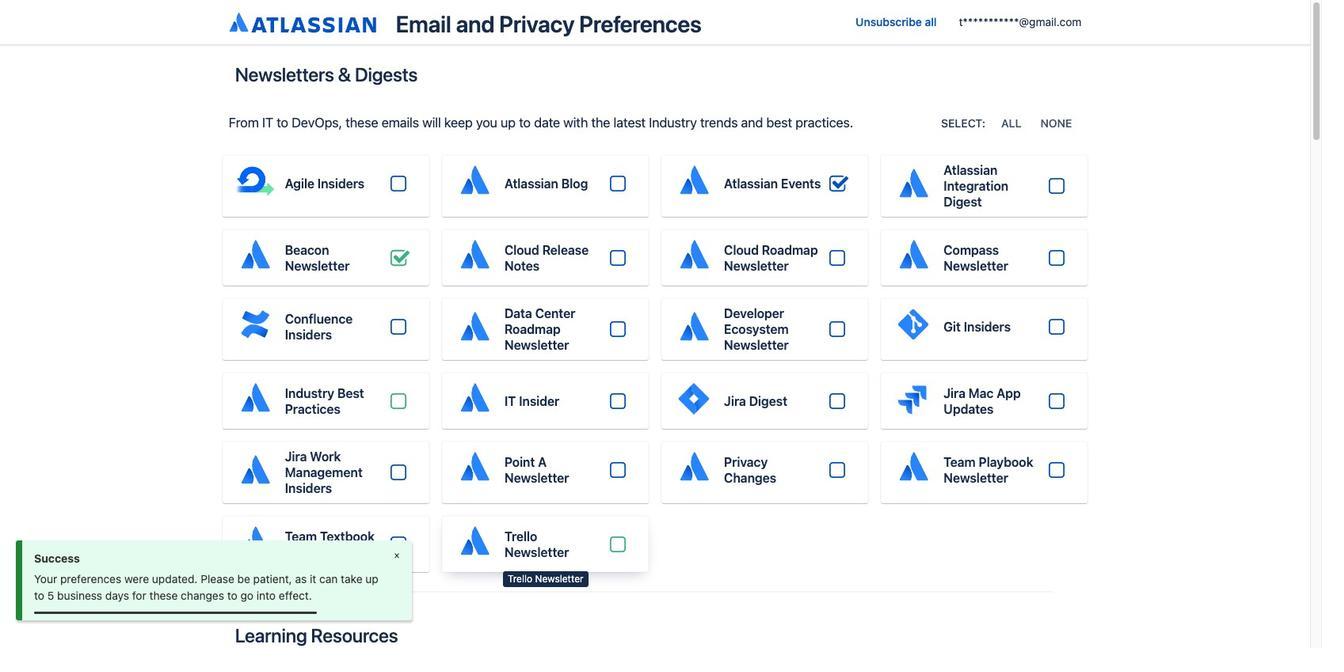 Task type: vqa. For each thing, say whether or not it's contained in the screenshot.
Atlassian icon associated with Team Playbook Newsletter
no



Task type: locate. For each thing, give the bounding box(es) containing it.
email
[[396, 10, 451, 37]]

jira up updates
[[944, 386, 966, 400]]

team up (japan)
[[285, 530, 317, 544]]

best
[[337, 386, 364, 400]]

insiders for git insiders
[[964, 320, 1011, 334]]

0 vertical spatial trello newsletter
[[504, 530, 569, 560]]

center
[[535, 307, 575, 321]]

developer
[[724, 307, 784, 321]]

1 horizontal spatial privacy
[[724, 455, 768, 469]]

0 vertical spatial trello
[[504, 530, 537, 544]]

as
[[295, 573, 307, 586]]

digest up privacy changes
[[749, 394, 787, 408]]

devops,
[[292, 115, 342, 131]]

0 horizontal spatial it
[[262, 115, 273, 131]]

confluence image
[[236, 306, 274, 344]]

trello newsletter
[[504, 530, 569, 560], [508, 574, 584, 585]]

to left 5
[[34, 589, 44, 603]]

0 vertical spatial team
[[944, 455, 976, 469]]

atlassian
[[944, 163, 998, 177], [504, 176, 558, 191], [724, 176, 778, 191]]

0 vertical spatial and
[[456, 10, 494, 37]]

to left go at the left bottom of the page
[[227, 589, 237, 603]]

blog down with on the left top of the page
[[561, 176, 588, 191]]

jira right jira software icon on the right bottom of the page
[[724, 394, 746, 408]]

0 horizontal spatial up
[[365, 573, 378, 586]]

work
[[310, 450, 341, 464]]

confluence
[[285, 312, 353, 326]]

will
[[422, 115, 441, 131]]

cloud up developer
[[724, 243, 759, 257]]

1 horizontal spatial blog
[[561, 176, 588, 191]]

0 vertical spatial it
[[262, 115, 273, 131]]

2 horizontal spatial jira
[[944, 386, 966, 400]]

these left "emails"
[[346, 115, 378, 131]]

and
[[456, 10, 494, 37], [741, 115, 763, 131]]

1 vertical spatial blog
[[285, 545, 311, 560]]

0 horizontal spatial jira
[[285, 450, 307, 464]]

insiders right git
[[964, 320, 1011, 334]]

these down updated.
[[149, 589, 178, 603]]

unsubscribe
[[856, 15, 922, 29]]

1 horizontal spatial roadmap
[[762, 243, 818, 257]]

0 vertical spatial roadmap
[[762, 243, 818, 257]]

0 vertical spatial privacy
[[499, 10, 575, 37]]

0 vertical spatial industry
[[649, 115, 697, 131]]

emails
[[382, 115, 419, 131]]

newsletter inside data center roadmap newsletter
[[504, 338, 569, 353]]

data
[[504, 307, 532, 321]]

cloud
[[504, 243, 539, 257], [724, 243, 759, 257]]

trends
[[700, 115, 738, 131]]

textbook
[[320, 530, 375, 544]]

atlassian inside atlassian integration digest
[[944, 163, 998, 177]]

0 horizontal spatial atlassian
[[504, 176, 558, 191]]

roadmap down events
[[762, 243, 818, 257]]

best
[[766, 115, 792, 131]]

1 vertical spatial trello
[[508, 574, 532, 585]]

roadmap
[[762, 243, 818, 257], [504, 322, 561, 337]]

1 horizontal spatial and
[[741, 115, 763, 131]]

team playbook newsletter
[[944, 455, 1033, 485]]

management
[[285, 466, 363, 480]]

1 horizontal spatial it
[[504, 394, 516, 408]]

take
[[341, 573, 362, 586]]

atlassian blog
[[504, 176, 588, 191]]

cloud inside cloud roadmap newsletter
[[724, 243, 759, 257]]

2 horizontal spatial atlassian
[[944, 163, 998, 177]]

privacy changes
[[724, 455, 776, 485]]

0 horizontal spatial digest
[[749, 394, 787, 408]]

1 horizontal spatial team
[[944, 455, 976, 469]]

industry up 'practices'
[[285, 386, 334, 400]]

jira inside jira work management insiders
[[285, 450, 307, 464]]

roadmap inside data center roadmap newsletter
[[504, 322, 561, 337]]

1 cloud from the left
[[504, 243, 539, 257]]

ecosystem
[[724, 322, 789, 337]]

1 vertical spatial up
[[365, 573, 378, 586]]

0 horizontal spatial roadmap
[[504, 322, 561, 337]]

jira inside jira mac app updates
[[944, 386, 966, 400]]

1 horizontal spatial cloud
[[724, 243, 759, 257]]

these inside the success your preferences were updated. please be patient, as it can take up to 5 business days for these changes to go into effect.
[[149, 589, 178, 603]]

trello inside trello newsletter
[[504, 530, 537, 544]]

learning resources
[[235, 625, 398, 647]]

and right email on the left
[[456, 10, 494, 37]]

point a newsletter
[[504, 455, 569, 485]]

jira left work
[[285, 450, 307, 464]]

atlassian left events
[[724, 176, 778, 191]]

0 vertical spatial up
[[501, 115, 516, 131]]

0 horizontal spatial team
[[285, 530, 317, 544]]

cloud inside cloud release notes
[[504, 243, 539, 257]]

up right take at the bottom of the page
[[365, 573, 378, 586]]

1 vertical spatial privacy
[[724, 455, 768, 469]]

team
[[944, 455, 976, 469], [285, 530, 317, 544]]

1 vertical spatial and
[[741, 115, 763, 131]]

1 vertical spatial these
[[149, 589, 178, 603]]

updated.
[[152, 573, 198, 586]]

newsletter inside team playbook newsletter
[[944, 471, 1008, 485]]

0 horizontal spatial blog
[[285, 545, 311, 560]]

keep
[[444, 115, 473, 131]]

integration
[[944, 179, 1008, 193]]

unsubscribe all
[[856, 15, 937, 29]]

these
[[346, 115, 378, 131], [149, 589, 178, 603]]

from it to devops, these emails will keep you up to date with the latest industry trends and best practices.
[[229, 115, 853, 131]]

agile insiders
[[285, 176, 365, 191]]

insiders down the confluence
[[285, 328, 332, 342]]

insiders down the management
[[285, 482, 332, 496]]

please
[[201, 573, 234, 586]]

atlassian image
[[675, 237, 713, 275], [675, 237, 713, 275], [895, 237, 933, 275], [455, 309, 493, 347], [675, 309, 713, 347], [675, 309, 713, 347], [236, 380, 274, 418], [455, 380, 493, 418], [455, 380, 493, 418], [675, 449, 713, 487], [675, 449, 713, 487], [895, 449, 933, 487], [895, 449, 933, 487], [236, 452, 274, 490], [236, 524, 274, 562], [236, 524, 274, 562], [455, 524, 493, 562], [455, 524, 493, 562]]

digest inside atlassian integration digest
[[944, 195, 982, 209]]

team for blog
[[285, 530, 317, 544]]

it right from
[[262, 115, 273, 131]]

1 vertical spatial team
[[285, 530, 317, 544]]

2 cloud from the left
[[724, 243, 759, 257]]

industry best practices
[[285, 386, 364, 416]]

up inside the success your preferences were updated. please be patient, as it can take up to 5 business days for these changes to go into effect.
[[365, 573, 378, 586]]

1 horizontal spatial atlassian
[[724, 176, 778, 191]]

0 horizontal spatial industry
[[285, 386, 334, 400]]

insiders inside confluence insiders
[[285, 328, 332, 342]]

beacon newsletter
[[285, 243, 350, 273]]

0 vertical spatial blog
[[561, 176, 588, 191]]

digest down integration
[[944, 195, 982, 209]]

go
[[240, 589, 253, 603]]

up right you
[[501, 115, 516, 131]]

industry right latest
[[649, 115, 697, 131]]

to left devops,
[[277, 115, 288, 131]]

cloud up the notes
[[504, 243, 539, 257]]

team left playbook
[[944, 455, 976, 469]]

to
[[277, 115, 288, 131], [519, 115, 531, 131], [34, 589, 44, 603], [227, 589, 237, 603]]

learning
[[235, 625, 307, 647]]

roadmap down data
[[504, 322, 561, 337]]

1 horizontal spatial up
[[501, 115, 516, 131]]

changes
[[181, 589, 224, 603]]

team inside team textbook blog (japan)
[[285, 530, 317, 544]]

1 vertical spatial digest
[[749, 394, 787, 408]]

trello
[[504, 530, 537, 544], [508, 574, 532, 585]]

it
[[262, 115, 273, 131], [504, 394, 516, 408]]

atlassian logo image
[[251, 10, 376, 36], [251, 10, 376, 36]]

roadmap inside cloud roadmap newsletter
[[762, 243, 818, 257]]

changes
[[724, 471, 776, 485]]

and left best at top right
[[741, 115, 763, 131]]

insiders
[[317, 176, 365, 191], [964, 320, 1011, 334], [285, 328, 332, 342], [285, 482, 332, 496]]

0 horizontal spatial privacy
[[499, 10, 575, 37]]

0 horizontal spatial and
[[456, 10, 494, 37]]

atlassian up integration
[[944, 163, 998, 177]]

resources
[[311, 625, 398, 647]]

1 vertical spatial industry
[[285, 386, 334, 400]]

git
[[944, 320, 961, 334]]

blog up as
[[285, 545, 311, 560]]

1 horizontal spatial industry
[[649, 115, 697, 131]]

atlassian image
[[455, 162, 493, 200], [455, 162, 493, 200], [675, 162, 713, 200], [675, 162, 713, 200], [895, 165, 933, 203], [895, 165, 933, 203], [236, 237, 274, 275], [236, 237, 274, 275], [455, 237, 493, 275], [455, 237, 493, 275], [895, 237, 933, 275], [455, 309, 493, 347], [236, 380, 274, 418], [455, 449, 493, 487], [455, 449, 493, 487], [236, 452, 274, 490]]

insiders right agile
[[317, 176, 365, 191]]

1 vertical spatial trello newsletter
[[508, 574, 584, 585]]

0 horizontal spatial cloud
[[504, 243, 539, 257]]

1 horizontal spatial digest
[[944, 195, 982, 209]]

up
[[501, 115, 516, 131], [365, 573, 378, 586]]

team inside team playbook newsletter
[[944, 455, 976, 469]]

jira
[[944, 386, 966, 400], [724, 394, 746, 408], [285, 450, 307, 464]]

insider
[[519, 394, 559, 408]]

preferences
[[60, 573, 121, 586]]

1 vertical spatial roadmap
[[504, 322, 561, 337]]

0 vertical spatial digest
[[944, 195, 982, 209]]

select:
[[941, 116, 986, 130]]

mac
[[969, 386, 994, 400]]

0 horizontal spatial these
[[149, 589, 178, 603]]

atlassian events
[[724, 176, 821, 191]]

atlassian down from it to devops, these emails will keep you up to date with the latest industry trends and best practices. at the top of page
[[504, 176, 558, 191]]

1 horizontal spatial jira
[[724, 394, 746, 408]]

1 horizontal spatial these
[[346, 115, 378, 131]]

beacon
[[285, 243, 329, 257]]

it left insider
[[504, 394, 516, 408]]

atlassian icon image
[[225, 10, 251, 36], [225, 10, 251, 36]]



Task type: describe. For each thing, give the bounding box(es) containing it.
atlassian for atlassian blog
[[504, 176, 558, 191]]

jira for jira digest
[[724, 394, 746, 408]]

success
[[34, 552, 80, 566]]

preferences
[[579, 10, 702, 37]]

release
[[542, 243, 589, 257]]

t***********@gmail.com
[[959, 15, 1082, 29]]

jira image
[[895, 380, 933, 418]]

it
[[310, 573, 316, 586]]

all
[[1001, 116, 1022, 130]]

practices
[[285, 402, 340, 416]]

trello newsletter tooltip
[[503, 572, 588, 587]]

newsletters & digests
[[235, 63, 418, 86]]

0 vertical spatial these
[[346, 115, 378, 131]]

cloud for cloud release notes
[[504, 243, 539, 257]]

it insider
[[504, 394, 559, 408]]

app
[[997, 386, 1021, 400]]

all
[[925, 15, 937, 29]]

compass newsletter
[[944, 243, 1008, 273]]

days
[[105, 589, 129, 603]]

industry inside industry best practices
[[285, 386, 334, 400]]

business
[[57, 589, 102, 603]]

jira image
[[895, 380, 933, 418]]

with
[[563, 115, 588, 131]]

jira mac app updates
[[944, 386, 1021, 416]]

unsubscribe all button
[[846, 10, 946, 35]]

confluence image
[[236, 306, 274, 344]]

newsletter inside tooltip
[[535, 574, 584, 585]]

blog inside team textbook blog (japan)
[[285, 545, 311, 560]]

privacy inside privacy changes
[[724, 455, 768, 469]]

for
[[132, 589, 146, 603]]

agile image
[[236, 162, 274, 200]]

a
[[538, 455, 547, 469]]

trello inside tooltip
[[508, 574, 532, 585]]

jira for jira mac app updates
[[944, 386, 966, 400]]

be
[[237, 573, 250, 586]]

into
[[256, 589, 276, 603]]

point
[[504, 455, 535, 469]]

agile
[[285, 176, 314, 191]]

cloud for cloud roadmap newsletter
[[724, 243, 759, 257]]

the
[[591, 115, 610, 131]]

your
[[34, 573, 57, 586]]

practices.
[[795, 115, 853, 131]]

newsletters
[[235, 63, 334, 86]]

jira software image
[[675, 380, 713, 418]]

1 vertical spatial it
[[504, 394, 516, 408]]

data center roadmap newsletter
[[504, 307, 575, 353]]

notes
[[504, 259, 540, 273]]

latest
[[614, 115, 646, 131]]

(japan)
[[315, 545, 360, 560]]

date
[[534, 115, 560, 131]]

events
[[781, 176, 821, 191]]

can
[[319, 573, 338, 586]]

5
[[47, 589, 54, 603]]

compass
[[944, 243, 999, 257]]

cloud roadmap newsletter
[[724, 243, 818, 273]]

trello newsletter inside tooltip
[[508, 574, 584, 585]]

from
[[229, 115, 259, 131]]

confluence insiders
[[285, 312, 353, 342]]

cloud release notes
[[504, 243, 589, 273]]

team for newsletter
[[944, 455, 976, 469]]

you
[[476, 115, 497, 131]]

&
[[338, 63, 351, 86]]

jira software image
[[675, 380, 713, 418]]

jira digest
[[724, 394, 787, 408]]

developer ecosystem newsletter
[[724, 307, 789, 353]]

digests
[[355, 63, 418, 86]]

were
[[124, 573, 149, 586]]

email and privacy preferences
[[396, 10, 702, 37]]

jira for jira work management insiders
[[285, 450, 307, 464]]

effect.
[[279, 589, 312, 603]]

all button
[[992, 111, 1031, 136]]

git insiders
[[944, 320, 1011, 334]]

to left date on the left top of page
[[519, 115, 531, 131]]

none
[[1041, 116, 1072, 130]]

updates
[[944, 402, 994, 416]]

none button
[[1031, 111, 1082, 136]]

insiders for agile insiders
[[317, 176, 365, 191]]

atlassian for atlassian events
[[724, 176, 778, 191]]

success your preferences were updated. please be patient, as it can take up to 5 business days for these changes to go into effect.
[[34, 552, 378, 603]]

atlassian integration digest
[[944, 163, 1008, 209]]

newsletter inside cloud roadmap newsletter
[[724, 259, 789, 273]]

playbook
[[979, 455, 1033, 469]]

insiders for confluence insiders
[[285, 328, 332, 342]]

insiders inside jira work management insiders
[[285, 482, 332, 496]]

team textbook blog (japan)
[[285, 530, 375, 560]]

atlassian for atlassian integration digest
[[944, 163, 998, 177]]

jira work management insiders
[[285, 450, 363, 496]]



